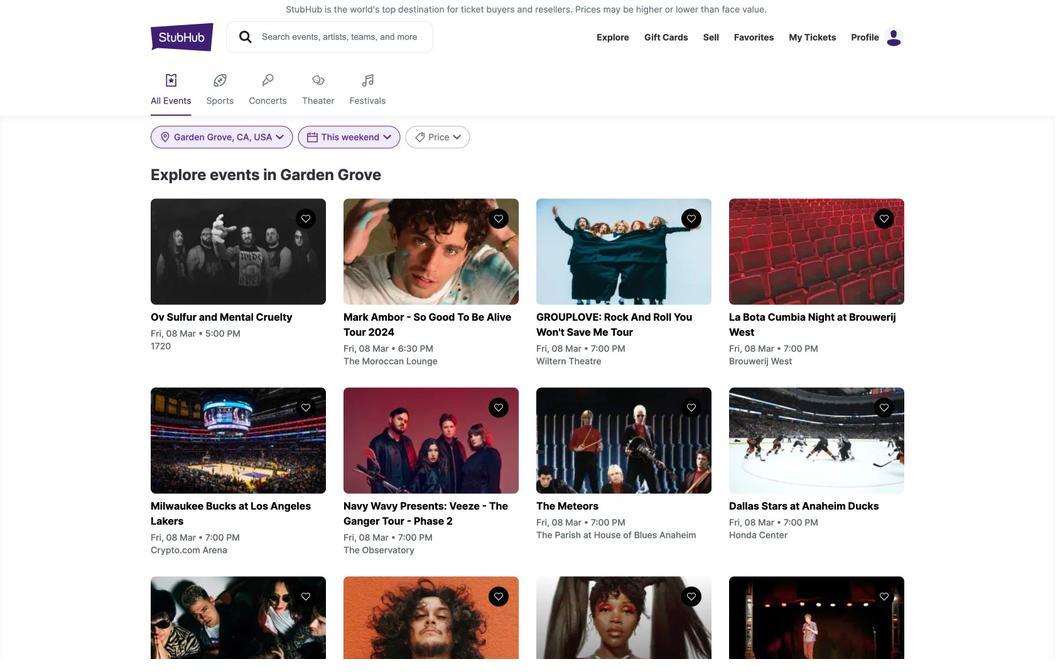 Task type: describe. For each thing, give the bounding box(es) containing it.
stubhub image
[[151, 21, 214, 53]]



Task type: vqa. For each thing, say whether or not it's contained in the screenshot.
field
yes



Task type: locate. For each thing, give the bounding box(es) containing it.
None field
[[151, 126, 293, 149], [298, 126, 400, 149], [405, 126, 470, 149], [151, 126, 293, 149], [298, 126, 400, 149], [405, 126, 470, 149]]

Search events, artists, teams, and more field
[[261, 30, 422, 44]]



